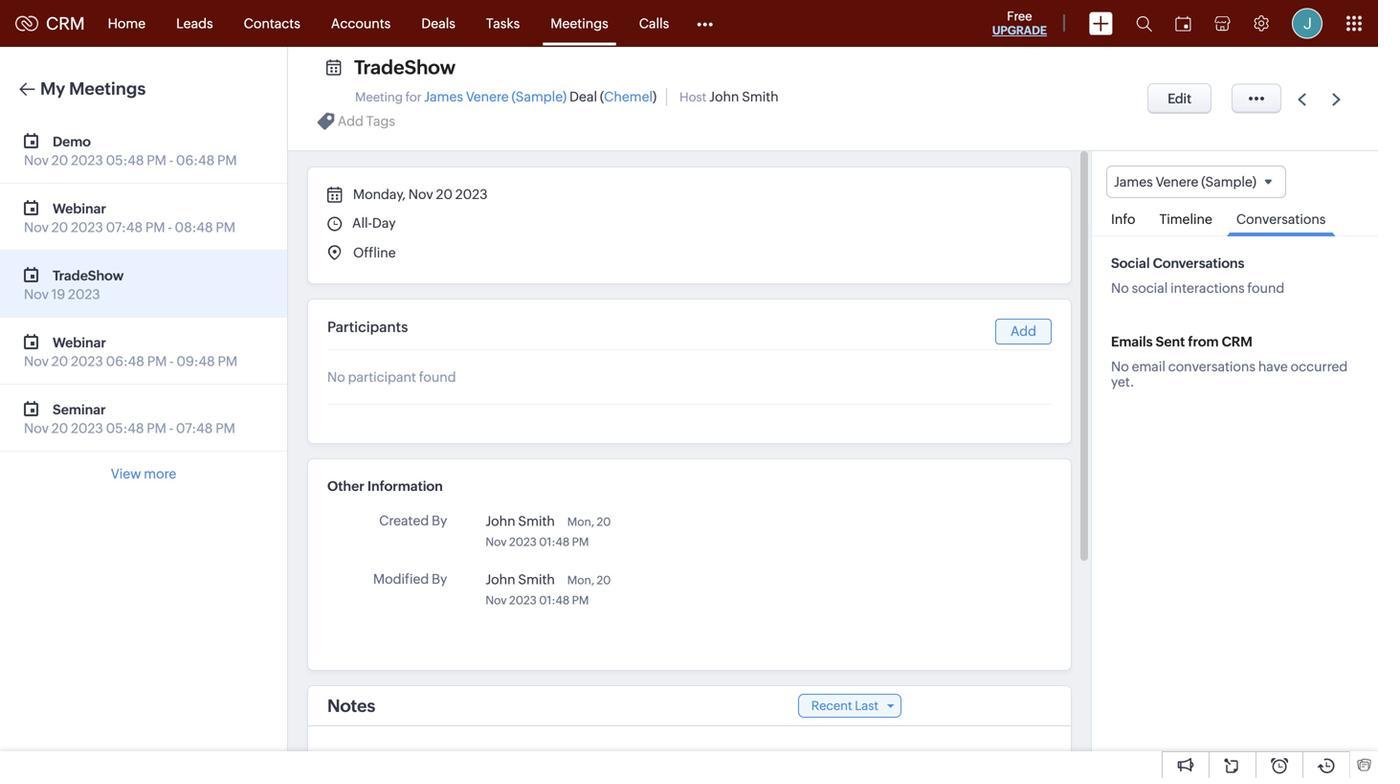 Task type: describe. For each thing, give the bounding box(es) containing it.
host john smith
[[680, 89, 779, 104]]

add tags
[[338, 113, 395, 129]]

notes
[[327, 696, 376, 716]]

james venere (sample) link
[[424, 89, 567, 104]]

1 vertical spatial found
[[419, 369, 456, 385]]

information
[[367, 479, 443, 494]]

interactions
[[1171, 281, 1245, 296]]

social
[[1111, 256, 1150, 271]]

add link
[[995, 319, 1052, 345]]

leads link
[[161, 0, 228, 46]]

0 vertical spatial venere
[[466, 89, 509, 104]]

view more
[[111, 466, 176, 481]]

mon, for created by
[[567, 515, 594, 528]]

mon, 20 nov 2023 01:48 pm for created by
[[486, 515, 611, 548]]

- for 09:48
[[170, 354, 174, 369]]

webinar for 07:48
[[53, 201, 106, 216]]

james venere (sample)
[[1114, 174, 1257, 190]]

conversations
[[1168, 359, 1256, 374]]

seminar
[[53, 402, 106, 417]]

conversations inside social conversations no social interactions found
[[1153, 256, 1245, 271]]

yet.
[[1111, 374, 1135, 390]]

20 for webinar nov 20 2023 07:48 pm - 08:48 pm
[[51, 220, 68, 235]]

upgrade
[[992, 24, 1047, 37]]

other
[[327, 479, 364, 494]]

profile element
[[1281, 0, 1334, 46]]

search image
[[1136, 15, 1152, 32]]

meetings link
[[535, 0, 624, 46]]

previous record image
[[1298, 93, 1307, 106]]

home
[[108, 16, 146, 31]]

profile image
[[1292, 8, 1323, 39]]

monday, nov 20 2023
[[350, 187, 488, 202]]

tags
[[366, 113, 395, 129]]

timeline
[[1160, 212, 1213, 227]]

timeline link
[[1150, 198, 1222, 236]]

emails
[[1111, 334, 1153, 350]]

- for 06:48
[[169, 153, 173, 168]]

06:48 inside demo nov 20 2023 05:48 pm - 06:48 pm
[[176, 153, 215, 168]]

nov for webinar nov 20 2023 06:48 pm - 09:48 pm
[[24, 354, 49, 369]]

other information
[[327, 479, 443, 494]]

last
[[855, 699, 879, 713]]

info link
[[1102, 198, 1145, 236]]

(sample) inside field
[[1201, 174, 1257, 190]]

08:48
[[175, 220, 213, 235]]

calls link
[[624, 0, 685, 46]]

nov for demo nov 20 2023 05:48 pm - 06:48 pm
[[24, 153, 49, 168]]

sent
[[1156, 334, 1185, 350]]

James Venere (Sample) field
[[1106, 166, 1286, 198]]

all-day
[[352, 215, 396, 231]]

0 vertical spatial meetings
[[551, 16, 608, 31]]

all-
[[352, 215, 372, 231]]

01:48 for modified by
[[539, 594, 570, 607]]

recent
[[811, 699, 852, 713]]

tradeshow for tradeshow
[[354, 56, 456, 78]]

demo nov 20 2023 05:48 pm - 06:48 pm
[[24, 134, 237, 168]]

calls
[[639, 16, 669, 31]]

20 for webinar nov 20 2023 06:48 pm - 09:48 pm
[[51, 354, 68, 369]]

free
[[1007, 9, 1032, 23]]

by for created by
[[432, 513, 447, 528]]

tasks link
[[471, 0, 535, 46]]

add for add
[[1011, 324, 1037, 339]]

09:48
[[176, 354, 215, 369]]

smith for created by
[[518, 514, 555, 529]]

0 vertical spatial smith
[[742, 89, 779, 104]]

tradeshow nov 19 2023
[[24, 268, 124, 302]]

seminar nov 20 2023 05:48 pm - 07:48 pm
[[24, 402, 235, 436]]

john smith for modified by
[[486, 572, 555, 587]]

conversations link
[[1227, 198, 1336, 237]]

info
[[1111, 212, 1136, 227]]

1 vertical spatial meetings
[[69, 79, 146, 99]]

no participant found
[[327, 369, 456, 385]]

0 vertical spatial crm
[[46, 14, 85, 33]]

- for 08:48
[[168, 220, 172, 235]]

accounts
[[331, 16, 391, 31]]

2023 inside demo nov 20 2023 05:48 pm - 06:48 pm
[[71, 153, 103, 168]]

chemel link
[[604, 89, 653, 104]]

john smith for created by
[[486, 514, 555, 529]]

have
[[1258, 359, 1288, 374]]

20 for monday, nov 20 2023
[[436, 187, 453, 202]]

mon, 20 nov 2023 01:48 pm for modified by
[[486, 574, 611, 607]]

nov for monday, nov 20 2023
[[408, 187, 433, 202]]

occurred
[[1291, 359, 1348, 374]]



Task type: vqa. For each thing, say whether or not it's contained in the screenshot.
the leftmost 'in'
no



Task type: locate. For each thing, give the bounding box(es) containing it.
1 vertical spatial (sample)
[[1201, 174, 1257, 190]]

1 vertical spatial conversations
[[1153, 256, 1245, 271]]

0 vertical spatial john
[[709, 89, 739, 104]]

06:48
[[176, 153, 215, 168], [106, 354, 144, 369]]

my
[[40, 79, 65, 99]]

nov
[[24, 153, 49, 168], [408, 187, 433, 202], [24, 220, 49, 235], [24, 287, 49, 302], [24, 354, 49, 369], [24, 421, 49, 436], [486, 536, 507, 548], [486, 594, 507, 607]]

meeting for james venere (sample) deal ( chemel )
[[355, 89, 657, 104]]

tradeshow for tradeshow nov 19 2023
[[53, 268, 124, 283]]

nov inside demo nov 20 2023 05:48 pm - 06:48 pm
[[24, 153, 49, 168]]

0 horizontal spatial add
[[338, 113, 364, 129]]

0 vertical spatial by
[[432, 513, 447, 528]]

james up info "link"
[[1114, 174, 1153, 190]]

john
[[709, 89, 739, 104], [486, 514, 516, 529], [486, 572, 516, 587]]

2 vertical spatial john
[[486, 572, 516, 587]]

0 vertical spatial add
[[338, 113, 364, 129]]

social
[[1132, 281, 1168, 296]]

nov for seminar nov 20 2023 05:48 pm - 07:48 pm
[[24, 421, 49, 436]]

1 05:48 from the top
[[106, 153, 144, 168]]

(
[[600, 89, 604, 104]]

1 vertical spatial mon, 20 nov 2023 01:48 pm
[[486, 574, 611, 607]]

create menu image
[[1089, 12, 1113, 35]]

meetings up deal
[[551, 16, 608, 31]]

james inside field
[[1114, 174, 1153, 190]]

from
[[1188, 334, 1219, 350]]

2023 inside seminar nov 20 2023 05:48 pm - 07:48 pm
[[71, 421, 103, 436]]

0 vertical spatial found
[[1248, 281, 1285, 296]]

1 john smith from the top
[[486, 514, 555, 529]]

0 vertical spatial 05:48
[[106, 153, 144, 168]]

None button
[[1148, 83, 1212, 114]]

social conversations no social interactions found
[[1111, 256, 1285, 296]]

(sample)
[[512, 89, 567, 104], [1201, 174, 1257, 190]]

james
[[424, 89, 463, 104], [1114, 174, 1153, 190]]

1 mon, from the top
[[567, 515, 594, 528]]

0 vertical spatial mon, 20 nov 2023 01:48 pm
[[486, 515, 611, 548]]

05:48 up webinar nov 20 2023 07:48 pm - 08:48 pm
[[106, 153, 144, 168]]

created
[[379, 513, 429, 528]]

-
[[169, 153, 173, 168], [168, 220, 172, 235], [170, 354, 174, 369], [169, 421, 173, 436]]

0 horizontal spatial meetings
[[69, 79, 146, 99]]

- left 08:48
[[168, 220, 172, 235]]

01:48
[[539, 536, 570, 548], [539, 594, 570, 607]]

modified
[[373, 571, 429, 587]]

1 horizontal spatial add
[[1011, 324, 1037, 339]]

found right participant
[[419, 369, 456, 385]]

05:48 inside demo nov 20 2023 05:48 pm - 06:48 pm
[[106, 153, 144, 168]]

1 horizontal spatial found
[[1248, 281, 1285, 296]]

meetings right my
[[69, 79, 146, 99]]

0 horizontal spatial found
[[419, 369, 456, 385]]

mon, 20 nov 2023 01:48 pm
[[486, 515, 611, 548], [486, 574, 611, 607]]

webinar inside webinar nov 20 2023 07:48 pm - 08:48 pm
[[53, 201, 106, 216]]

nov for webinar nov 20 2023 07:48 pm - 08:48 pm
[[24, 220, 49, 235]]

no inside emails sent from crm no email conversations have occurred yet.
[[1111, 359, 1129, 374]]

add for add tags
[[338, 113, 364, 129]]

07:48 inside seminar nov 20 2023 05:48 pm - 07:48 pm
[[176, 421, 213, 436]]

07:48 inside webinar nov 20 2023 07:48 pm - 08:48 pm
[[106, 220, 143, 235]]

for
[[405, 90, 422, 104]]

2 by from the top
[[432, 571, 447, 587]]

day
[[372, 215, 396, 231]]

1 vertical spatial smith
[[518, 514, 555, 529]]

0 vertical spatial john smith
[[486, 514, 555, 529]]

- left 09:48
[[170, 354, 174, 369]]

nov inside tradeshow nov 19 2023
[[24, 287, 49, 302]]

1 horizontal spatial venere
[[1156, 174, 1199, 190]]

1 vertical spatial venere
[[1156, 174, 1199, 190]]

07:48
[[106, 220, 143, 235], [176, 421, 213, 436]]

2023 inside webinar nov 20 2023 07:48 pm - 08:48 pm
[[71, 220, 103, 235]]

(sample) left deal
[[512, 89, 567, 104]]

1 vertical spatial tradeshow
[[53, 268, 124, 283]]

tasks
[[486, 16, 520, 31]]

2 webinar from the top
[[53, 335, 106, 350]]

tradeshow inside tradeshow nov 19 2023
[[53, 268, 124, 283]]

0 vertical spatial 07:48
[[106, 220, 143, 235]]

0 horizontal spatial crm
[[46, 14, 85, 33]]

create menu element
[[1078, 0, 1125, 46]]

1 vertical spatial by
[[432, 571, 447, 587]]

06:48 up seminar nov 20 2023 05:48 pm - 07:48 pm
[[106, 354, 144, 369]]

1 horizontal spatial tradeshow
[[354, 56, 456, 78]]

20 for demo nov 20 2023 05:48 pm - 06:48 pm
[[51, 153, 68, 168]]

webinar nov 20 2023 07:48 pm - 08:48 pm
[[24, 201, 236, 235]]

0 vertical spatial 06:48
[[176, 153, 215, 168]]

tradeshow up 19
[[53, 268, 124, 283]]

nov for tradeshow nov 19 2023
[[24, 287, 49, 302]]

1 horizontal spatial (sample)
[[1201, 174, 1257, 190]]

2 05:48 from the top
[[106, 421, 144, 436]]

1 horizontal spatial 07:48
[[176, 421, 213, 436]]

participants
[[327, 319, 408, 335]]

- up webinar nov 20 2023 07:48 pm - 08:48 pm
[[169, 153, 173, 168]]

- inside demo nov 20 2023 05:48 pm - 06:48 pm
[[169, 153, 173, 168]]

05:48
[[106, 153, 144, 168], [106, 421, 144, 436]]

mon,
[[567, 515, 594, 528], [567, 574, 594, 587]]

0 horizontal spatial venere
[[466, 89, 509, 104]]

meeting
[[355, 90, 403, 104]]

tradeshow
[[354, 56, 456, 78], [53, 268, 124, 283]]

- up "more"
[[169, 421, 173, 436]]

0 vertical spatial conversations
[[1236, 212, 1326, 227]]

crm inside emails sent from crm no email conversations have occurred yet.
[[1222, 334, 1253, 350]]

1 vertical spatial add
[[1011, 324, 1037, 339]]

participant
[[348, 369, 416, 385]]

06:48 inside the webinar nov 20 2023 06:48 pm - 09:48 pm
[[106, 354, 144, 369]]

0 vertical spatial james
[[424, 89, 463, 104]]

conversations down "james venere (sample)" field at right top
[[1236, 212, 1326, 227]]

1 horizontal spatial james
[[1114, 174, 1153, 190]]

05:48 inside seminar nov 20 2023 05:48 pm - 07:48 pm
[[106, 421, 144, 436]]

by right modified
[[432, 571, 447, 587]]

crm
[[46, 14, 85, 33], [1222, 334, 1253, 350]]

james right 'for'
[[424, 89, 463, 104]]

found inside social conversations no social interactions found
[[1248, 281, 1285, 296]]

logo image
[[15, 16, 38, 31]]

0 horizontal spatial 06:48
[[106, 354, 144, 369]]

Other Modules field
[[685, 8, 726, 39]]

1 by from the top
[[432, 513, 447, 528]]

pm
[[147, 153, 166, 168], [217, 153, 237, 168], [145, 220, 165, 235], [216, 220, 236, 235], [147, 354, 167, 369], [218, 354, 237, 369], [147, 421, 166, 436], [216, 421, 235, 436], [572, 536, 589, 548], [572, 594, 589, 607]]

deal
[[570, 89, 597, 104]]

nov inside seminar nov 20 2023 05:48 pm - 07:48 pm
[[24, 421, 49, 436]]

calendar image
[[1175, 16, 1192, 31]]

created by
[[379, 513, 447, 528]]

- inside webinar nov 20 2023 07:48 pm - 08:48 pm
[[168, 220, 172, 235]]

john right created by
[[486, 514, 516, 529]]

20 inside webinar nov 20 2023 07:48 pm - 08:48 pm
[[51, 220, 68, 235]]

home link
[[92, 0, 161, 46]]

1 mon, 20 nov 2023 01:48 pm from the top
[[486, 515, 611, 548]]

1 webinar from the top
[[53, 201, 106, 216]]

05:48 for seminar
[[106, 421, 144, 436]]

1 vertical spatial james
[[1114, 174, 1153, 190]]

0 horizontal spatial 07:48
[[106, 220, 143, 235]]

by for modified by
[[432, 571, 447, 587]]

- inside the webinar nov 20 2023 06:48 pm - 09:48 pm
[[170, 354, 174, 369]]

search element
[[1125, 0, 1164, 47]]

john for created by
[[486, 514, 516, 529]]

chemel
[[604, 89, 653, 104]]

1 vertical spatial webinar
[[53, 335, 106, 350]]

smith
[[742, 89, 779, 104], [518, 514, 555, 529], [518, 572, 555, 587]]

contacts link
[[228, 0, 316, 46]]

view
[[111, 466, 141, 481]]

smith for modified by
[[518, 572, 555, 587]]

webinar for 06:48
[[53, 335, 106, 350]]

modified by
[[373, 571, 447, 587]]

my meetings
[[40, 79, 146, 99]]

20 inside the webinar nov 20 2023 06:48 pm - 09:48 pm
[[51, 354, 68, 369]]

host
[[680, 90, 707, 104]]

john right host
[[709, 89, 739, 104]]

2 vertical spatial smith
[[518, 572, 555, 587]]

(sample) up timeline link
[[1201, 174, 1257, 190]]

20 inside seminar nov 20 2023 05:48 pm - 07:48 pm
[[51, 421, 68, 436]]

webinar down 19
[[53, 335, 106, 350]]

06:48 up 08:48
[[176, 153, 215, 168]]

deals link
[[406, 0, 471, 46]]

1 horizontal spatial crm
[[1222, 334, 1253, 350]]

leads
[[176, 16, 213, 31]]

monday,
[[353, 187, 406, 202]]

2 mon, 20 nov 2023 01:48 pm from the top
[[486, 574, 611, 607]]

tradeshow up 'for'
[[354, 56, 456, 78]]

20 for seminar nov 20 2023 05:48 pm - 07:48 pm
[[51, 421, 68, 436]]

1 vertical spatial mon,
[[567, 574, 594, 587]]

conversations up interactions
[[1153, 256, 1245, 271]]

0 horizontal spatial (sample)
[[512, 89, 567, 104]]

mon, for modified by
[[567, 574, 594, 587]]

07:48 up "more"
[[176, 421, 213, 436]]

1 vertical spatial 05:48
[[106, 421, 144, 436]]

by
[[432, 513, 447, 528], [432, 571, 447, 587]]

05:48 for demo
[[106, 153, 144, 168]]

found
[[1248, 281, 1285, 296], [419, 369, 456, 385]]

2 john smith from the top
[[486, 572, 555, 587]]

1 vertical spatial 06:48
[[106, 354, 144, 369]]

emails sent from crm no email conversations have occurred yet.
[[1111, 334, 1348, 390]]

01:48 for created by
[[539, 536, 570, 548]]

nov inside the webinar nov 20 2023 06:48 pm - 09:48 pm
[[24, 354, 49, 369]]

1 horizontal spatial 06:48
[[176, 153, 215, 168]]

2023 inside tradeshow nov 19 2023
[[68, 287, 100, 302]]

05:48 up view
[[106, 421, 144, 436]]

0 vertical spatial webinar
[[53, 201, 106, 216]]

no left participant
[[327, 369, 345, 385]]

more
[[144, 466, 176, 481]]

no inside social conversations no social interactions found
[[1111, 281, 1129, 296]]

1 vertical spatial john
[[486, 514, 516, 529]]

20 inside demo nov 20 2023 05:48 pm - 06:48 pm
[[51, 153, 68, 168]]

2023
[[71, 153, 103, 168], [455, 187, 488, 202], [71, 220, 103, 235], [68, 287, 100, 302], [71, 354, 103, 369], [71, 421, 103, 436], [509, 536, 537, 548], [509, 594, 537, 607]]

meetings
[[551, 16, 608, 31], [69, 79, 146, 99]]

accounts link
[[316, 0, 406, 46]]

next record image
[[1332, 93, 1345, 106]]

0 vertical spatial mon,
[[567, 515, 594, 528]]

nov inside webinar nov 20 2023 07:48 pm - 08:48 pm
[[24, 220, 49, 235]]

crm right 'logo'
[[46, 14, 85, 33]]

0 horizontal spatial tradeshow
[[53, 268, 124, 283]]

webinar down demo
[[53, 201, 106, 216]]

19
[[51, 287, 65, 302]]

)
[[653, 89, 657, 104]]

john smith
[[486, 514, 555, 529], [486, 572, 555, 587]]

demo
[[53, 134, 91, 149]]

venere
[[466, 89, 509, 104], [1156, 174, 1199, 190]]

0 vertical spatial (sample)
[[512, 89, 567, 104]]

no down social
[[1111, 281, 1129, 296]]

john right the modified by
[[486, 572, 516, 587]]

crm right from
[[1222, 334, 1253, 350]]

no
[[1111, 281, 1129, 296], [1111, 359, 1129, 374], [327, 369, 345, 385]]

venere right 'for'
[[466, 89, 509, 104]]

- inside seminar nov 20 2023 05:48 pm - 07:48 pm
[[169, 421, 173, 436]]

venere inside field
[[1156, 174, 1199, 190]]

contacts
[[244, 16, 300, 31]]

1 vertical spatial crm
[[1222, 334, 1253, 350]]

recent last
[[811, 699, 879, 713]]

1 01:48 from the top
[[539, 536, 570, 548]]

1 horizontal spatial meetings
[[551, 16, 608, 31]]

webinar nov 20 2023 06:48 pm - 09:48 pm
[[24, 335, 237, 369]]

found right interactions
[[1248, 281, 1285, 296]]

2 01:48 from the top
[[539, 594, 570, 607]]

0 vertical spatial 01:48
[[539, 536, 570, 548]]

1 vertical spatial 01:48
[[539, 594, 570, 607]]

0 vertical spatial tradeshow
[[354, 56, 456, 78]]

07:48 left 08:48
[[106, 220, 143, 235]]

crm link
[[15, 14, 85, 33]]

john for modified by
[[486, 572, 516, 587]]

conversations
[[1236, 212, 1326, 227], [1153, 256, 1245, 271]]

email
[[1132, 359, 1166, 374]]

deals
[[421, 16, 456, 31]]

offline
[[353, 245, 396, 260]]

2 mon, from the top
[[567, 574, 594, 587]]

1 vertical spatial 07:48
[[176, 421, 213, 436]]

2023 inside the webinar nov 20 2023 06:48 pm - 09:48 pm
[[71, 354, 103, 369]]

by right created
[[432, 513, 447, 528]]

free upgrade
[[992, 9, 1047, 37]]

0 horizontal spatial james
[[424, 89, 463, 104]]

1 vertical spatial john smith
[[486, 572, 555, 587]]

venere up timeline link
[[1156, 174, 1199, 190]]

- for 07:48
[[169, 421, 173, 436]]

no down emails
[[1111, 359, 1129, 374]]

webinar inside the webinar nov 20 2023 06:48 pm - 09:48 pm
[[53, 335, 106, 350]]



